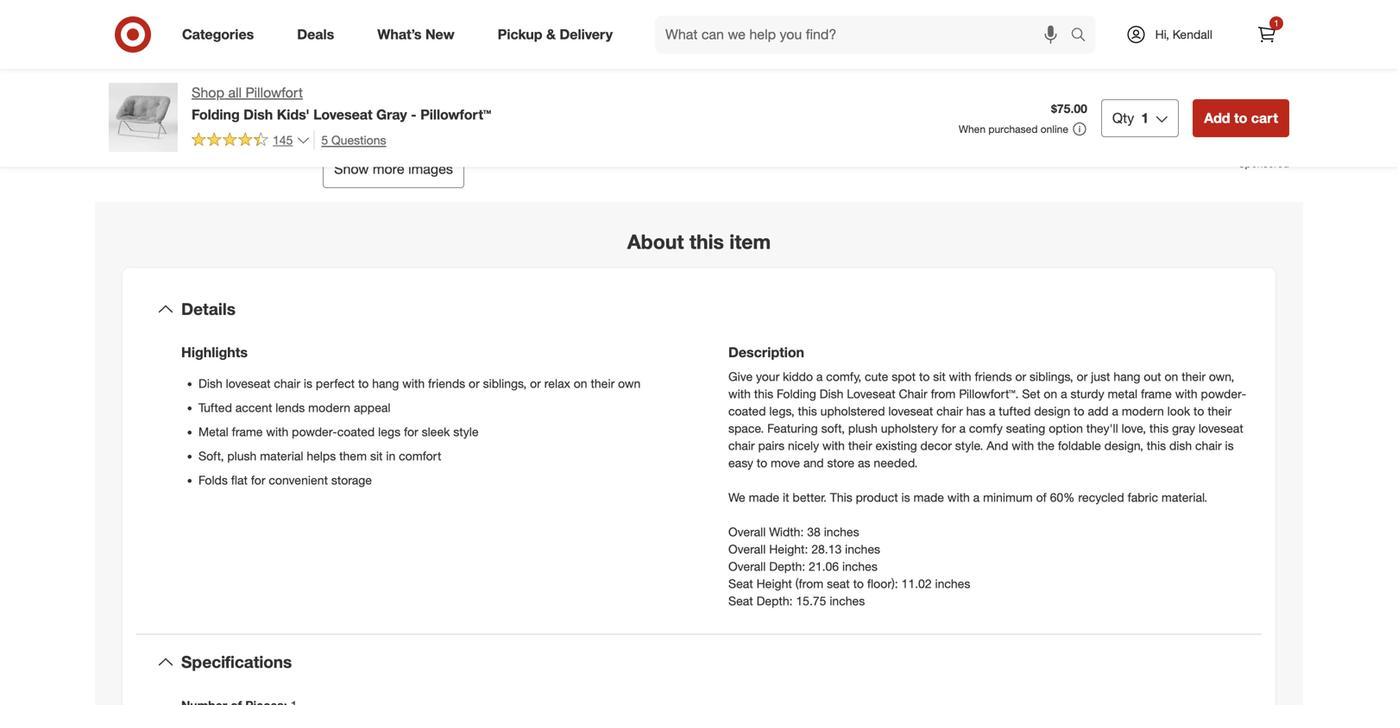Task type: locate. For each thing, give the bounding box(es) containing it.
their up as
[[849, 438, 873, 453]]

1 vertical spatial loveseat
[[889, 404, 934, 419]]

1 horizontal spatial dish
[[244, 106, 273, 123]]

powder- inside give your kiddo a comfy, cute spot to sit with friends or siblings, or just hang out on their own, with this folding dish loveseat chair from pillowfort™. set on a sturdy metal frame with powder- coated legs, this upholstered loveseat chair has a tufted design to add a modern look to their space. featuring soft, plush upholstery for a comfy seating option they'll love, this gray loveseat chair pairs nicely with their existing decor style. and with the foldable design, this dish chair is easy to move and store as needed.
[[1202, 386, 1247, 401]]

with up sleek
[[403, 376, 425, 391]]

minimum
[[984, 490, 1033, 505]]

frame down out
[[1142, 386, 1172, 401]]

deals
[[297, 26, 334, 43]]

chair
[[899, 386, 928, 401]]

material
[[260, 449, 303, 464]]

1 vertical spatial 1
[[1142, 110, 1149, 126]]

0 horizontal spatial folding
[[192, 106, 240, 123]]

hang inside give your kiddo a comfy, cute spot to sit with friends or siblings, or just hang out on their own, with this folding dish loveseat chair from pillowfort™. set on a sturdy metal frame with powder- coated legs, this upholstered loveseat chair has a tufted design to add a modern look to their space. featuring soft, plush upholstery for a comfy seating option they'll love, this gray loveseat chair pairs nicely with their existing decor style. and with the foldable design, this dish chair is easy to move and store as needed.
[[1114, 369, 1141, 384]]

in
[[386, 449, 396, 464]]

learn more from pillowfort
[[728, 55, 851, 68]]

1 vertical spatial more
[[373, 160, 405, 177]]

tufted accent lends modern appeal
[[199, 400, 391, 415]]

is right "dish"
[[1226, 438, 1235, 453]]

2 made from the left
[[914, 490, 945, 505]]

frame down 'accent'
[[232, 424, 263, 439]]

0 horizontal spatial is
[[304, 376, 313, 391]]

a right add
[[1113, 404, 1119, 419]]

depth:
[[770, 559, 806, 574], [757, 594, 793, 609]]

1 horizontal spatial from
[[931, 386, 956, 401]]

1 vertical spatial folding
[[777, 386, 817, 401]]

dish up tufted
[[199, 376, 223, 391]]

set
[[1023, 386, 1041, 401]]

1 horizontal spatial frame
[[1142, 386, 1172, 401]]

depth: down the 'height:'
[[770, 559, 806, 574]]

sturdy
[[1071, 386, 1105, 401]]

loveseat up 5 questions link
[[314, 106, 373, 123]]

chair up lends
[[274, 376, 300, 391]]

dish down comfy, on the right bottom
[[820, 386, 844, 401]]

2 vertical spatial overall
[[729, 559, 766, 574]]

1 horizontal spatial loveseat
[[847, 386, 896, 401]]

with left minimum
[[948, 490, 970, 505]]

1 horizontal spatial friends
[[975, 369, 1013, 384]]

with down give
[[729, 386, 751, 401]]

loveseat up "upholstery" in the bottom of the page
[[889, 404, 934, 419]]

to up chair
[[920, 369, 930, 384]]

coated up them
[[337, 424, 375, 439]]

is left 'perfect'
[[304, 376, 313, 391]]

friends
[[975, 369, 1013, 384], [428, 376, 466, 391]]

2 horizontal spatial for
[[942, 421, 956, 436]]

1 vertical spatial loveseat
[[847, 386, 896, 401]]

11.02
[[902, 576, 932, 591]]

is
[[304, 376, 313, 391], [1226, 438, 1235, 453], [902, 490, 911, 505]]

to inside button
[[1235, 110, 1248, 126]]

seat
[[729, 576, 754, 591], [729, 594, 754, 609]]

nicely
[[788, 438, 820, 453]]

powder-
[[1202, 386, 1247, 401], [292, 424, 337, 439]]

0 horizontal spatial hang
[[372, 376, 399, 391]]

a left minimum
[[974, 490, 980, 505]]

move
[[771, 455, 801, 471]]

1 horizontal spatial more
[[757, 55, 781, 68]]

accent
[[236, 400, 272, 415]]

for up decor
[[942, 421, 956, 436]]

on
[[817, 8, 831, 23], [1165, 369, 1179, 384], [574, 376, 588, 391], [1044, 386, 1058, 401]]

0 horizontal spatial more
[[373, 160, 405, 177]]

upholstery
[[881, 421, 939, 436]]

this left "dish"
[[1147, 438, 1167, 453]]

coated
[[729, 404, 766, 419], [337, 424, 375, 439]]

folding down kiddo
[[777, 386, 817, 401]]

folding down shop
[[192, 106, 240, 123]]

seat left '15.75'
[[729, 594, 754, 609]]

0 horizontal spatial loveseat
[[314, 106, 373, 123]]

folding dish kids' loveseat - pillowfort™, 6 of 11 image
[[401, 0, 679, 136]]

1 horizontal spatial loveseat
[[889, 404, 934, 419]]

design,
[[1105, 438, 1144, 453]]

1 horizontal spatial is
[[902, 490, 911, 505]]

what's new link
[[363, 16, 476, 54]]

sit left the in
[[370, 449, 383, 464]]

1 horizontal spatial siblings,
[[1030, 369, 1074, 384]]

new
[[426, 26, 455, 43]]

chair left has
[[937, 404, 963, 419]]

plush inside give your kiddo a comfy, cute spot to sit with friends or siblings, or just hang out on their own, with this folding dish loveseat chair from pillowfort™. set on a sturdy metal frame with powder- coated legs, this upholstered loveseat chair has a tufted design to add a modern look to their space. featuring soft, plush upholstery for a comfy seating option they'll love, this gray loveseat chair pairs nicely with their existing decor style. and with the foldable design, this dish chair is easy to move and store as needed.
[[849, 421, 878, 436]]

coated inside give your kiddo a comfy, cute spot to sit with friends or siblings, or just hang out on their own, with this folding dish loveseat chair from pillowfort™. set on a sturdy metal frame with powder- coated legs, this upholstered loveseat chair has a tufted design to add a modern look to their space. featuring soft, plush upholstery for a comfy seating option they'll love, this gray loveseat chair pairs nicely with their existing decor style. and with the foldable design, this dish chair is easy to move and store as needed.
[[729, 404, 766, 419]]

from down 'affirm'
[[784, 55, 805, 68]]

1 vertical spatial plush
[[227, 449, 257, 464]]

helps
[[307, 449, 336, 464]]

qty 1
[[1113, 110, 1149, 126]]

0 horizontal spatial made
[[749, 490, 780, 505]]

more inside button
[[373, 160, 405, 177]]

dish
[[244, 106, 273, 123], [199, 376, 223, 391], [820, 386, 844, 401]]

plush down upholstered
[[849, 421, 878, 436]]

5 questions
[[322, 132, 386, 148]]

0 vertical spatial overall
[[729, 524, 766, 540]]

purchased
[[989, 122, 1038, 135]]

shop all pillowfort folding dish kids' loveseat gray - pillowfort™
[[192, 84, 491, 123]]

0 vertical spatial sit
[[934, 369, 946, 384]]

more for images
[[373, 160, 405, 177]]

28.13
[[812, 542, 842, 557]]

dish up 145 link
[[244, 106, 273, 123]]

friends up sleek
[[428, 376, 466, 391]]

0 horizontal spatial frame
[[232, 424, 263, 439]]

sit right spot
[[934, 369, 946, 384]]

overall width: 38 inches overall height: 28.13 inches overall depth: 21.06 inches seat height (from seat to floor): 11.02 inches seat depth: 15.75 inches
[[729, 524, 971, 609]]

2 horizontal spatial dish
[[820, 386, 844, 401]]

1 horizontal spatial plush
[[849, 421, 878, 436]]

0 vertical spatial seat
[[729, 576, 754, 591]]

0 vertical spatial folding
[[192, 106, 240, 123]]

pillowfort
[[808, 55, 851, 68], [246, 84, 303, 101]]

from right chair
[[931, 386, 956, 401]]

loveseat inside shop all pillowfort folding dish kids' loveseat gray - pillowfort™
[[314, 106, 373, 123]]

0 vertical spatial 1
[[1275, 18, 1280, 28]]

and
[[987, 438, 1009, 453]]

their
[[1182, 369, 1206, 384], [591, 376, 615, 391], [1208, 404, 1232, 419], [849, 438, 873, 453]]

inches up the 28.13
[[824, 524, 860, 540]]

this
[[831, 490, 853, 505]]

floor):
[[868, 576, 899, 591]]

inches
[[824, 524, 860, 540], [845, 542, 881, 557], [843, 559, 878, 574], [936, 576, 971, 591], [830, 594, 865, 609]]

0 vertical spatial from
[[784, 55, 805, 68]]

siblings, left the relax
[[483, 376, 527, 391]]

1 horizontal spatial folding
[[777, 386, 817, 401]]

spot
[[892, 369, 916, 384]]

siblings, up the "set"
[[1030, 369, 1074, 384]]

to right seat
[[854, 576, 864, 591]]

or left the relax
[[530, 376, 541, 391]]

made down needed.
[[914, 490, 945, 505]]

2 horizontal spatial is
[[1226, 438, 1235, 453]]

modern down 'perfect'
[[308, 400, 351, 415]]

lends
[[276, 400, 305, 415]]

made
[[749, 490, 780, 505], [914, 490, 945, 505]]

seat left height
[[729, 576, 754, 591]]

1 right kendall
[[1275, 18, 1280, 28]]

to right add
[[1235, 110, 1248, 126]]

on right out
[[1165, 369, 1179, 384]]

1 seat from the top
[[729, 576, 754, 591]]

1 horizontal spatial hang
[[1114, 369, 1141, 384]]

more right learn
[[757, 55, 781, 68]]

loveseat
[[226, 376, 271, 391], [889, 404, 934, 419], [1199, 421, 1244, 436]]

1 vertical spatial is
[[1226, 438, 1235, 453]]

1 horizontal spatial made
[[914, 490, 945, 505]]

for
[[942, 421, 956, 436], [404, 424, 419, 439], [251, 473, 266, 488]]

style.
[[956, 438, 984, 453]]

1 horizontal spatial modern
[[1122, 404, 1165, 419]]

overall left the 'height:'
[[729, 542, 766, 557]]

pillowfort down what can we help you find? suggestions appear below 'search box' on the top of page
[[808, 55, 851, 68]]

search
[[1063, 28, 1105, 45]]

inches right the 28.13
[[845, 542, 881, 557]]

pillowfort up kids'
[[246, 84, 303, 101]]

on right the relax
[[574, 376, 588, 391]]

dish
[[1170, 438, 1193, 453]]

coated up space.
[[729, 404, 766, 419]]

1 vertical spatial seat
[[729, 594, 754, 609]]

image gallery element
[[109, 0, 679, 188]]

this up featuring
[[798, 404, 818, 419]]

deals link
[[283, 16, 356, 54]]

it
[[783, 490, 790, 505]]

a right kiddo
[[817, 369, 823, 384]]

foldable
[[1059, 438, 1102, 453]]

1 vertical spatial sit
[[370, 449, 383, 464]]

folding dish kids' loveseat - pillowfort™, 5 of 11 image
[[109, 0, 387, 136]]

1 right "qty"
[[1142, 110, 1149, 126]]

0 vertical spatial pillowfort
[[808, 55, 851, 68]]

for right legs
[[404, 424, 419, 439]]

1 vertical spatial from
[[931, 386, 956, 401]]

questions
[[332, 132, 386, 148]]

0 vertical spatial depth:
[[770, 559, 806, 574]]

plush
[[849, 421, 878, 436], [227, 449, 257, 464]]

1 vertical spatial pillowfort
[[246, 84, 303, 101]]

more right show in the left of the page
[[373, 160, 405, 177]]

friends up pillowfort™.
[[975, 369, 1013, 384]]

1 vertical spatial powder-
[[292, 424, 337, 439]]

(from
[[796, 576, 824, 591]]

friends inside give your kiddo a comfy, cute spot to sit with friends or siblings, or just hang out on their own, with this folding dish loveseat chair from pillowfort™. set on a sturdy metal frame with powder- coated legs, this upholstered loveseat chair has a tufted design to add a modern look to their space. featuring soft, plush upholstery for a comfy seating option they'll love, this gray loveseat chair pairs nicely with their existing decor style. and with the foldable design, this dish chair is easy to move and store as needed.
[[975, 369, 1013, 384]]

a right has
[[989, 404, 996, 419]]

hang up appeal
[[372, 376, 399, 391]]

what's new
[[378, 26, 455, 43]]

0 horizontal spatial sit
[[370, 449, 383, 464]]

5 questions link
[[314, 130, 386, 150]]

0 horizontal spatial powder-
[[292, 424, 337, 439]]

pillowfort inside learn more from pillowfort button
[[808, 55, 851, 68]]

made left it
[[749, 490, 780, 505]]

the
[[1038, 438, 1055, 453]]

1 horizontal spatial sit
[[934, 369, 946, 384]]

folding inside give your kiddo a comfy, cute spot to sit with friends or siblings, or just hang out on their own, with this folding dish loveseat chair from pillowfort™. set on a sturdy metal frame with powder- coated legs, this upholstered loveseat chair has a tufted design to add a modern look to their space. featuring soft, plush upholstery for a comfy seating option they'll love, this gray loveseat chair pairs nicely with their existing decor style. and with the foldable design, this dish chair is easy to move and store as needed.
[[777, 386, 817, 401]]

a up design
[[1061, 386, 1068, 401]]

0 horizontal spatial plush
[[227, 449, 257, 464]]

0 vertical spatial more
[[757, 55, 781, 68]]

from
[[784, 55, 805, 68], [931, 386, 956, 401]]

powder- up soft, plush material helps them sit in comfort
[[292, 424, 337, 439]]

learn
[[728, 55, 754, 68]]

relax
[[545, 376, 571, 391]]

overall up height
[[729, 559, 766, 574]]

seat
[[827, 576, 850, 591]]

0 vertical spatial plush
[[849, 421, 878, 436]]

modern
[[308, 400, 351, 415], [1122, 404, 1165, 419]]

appeal
[[354, 400, 391, 415]]

0 horizontal spatial pillowfort
[[246, 84, 303, 101]]

depth: down height
[[757, 594, 793, 609]]

1 horizontal spatial coated
[[729, 404, 766, 419]]

frame inside give your kiddo a comfy, cute spot to sit with friends or siblings, or just hang out on their own, with this folding dish loveseat chair from pillowfort™. set on a sturdy metal frame with powder- coated legs, this upholstered loveseat chair has a tufted design to add a modern look to their space. featuring soft, plush upholstery for a comfy seating option they'll love, this gray loveseat chair pairs nicely with their existing decor style. and with the foldable design, this dish chair is easy to move and store as needed.
[[1142, 386, 1172, 401]]

0 horizontal spatial from
[[784, 55, 805, 68]]

height
[[757, 576, 793, 591]]

inches up seat
[[843, 559, 878, 574]]

hang up "metal" on the right of page
[[1114, 369, 1141, 384]]

dish inside give your kiddo a comfy, cute spot to sit with friends or siblings, or just hang out on their own, with this folding dish loveseat chair from pillowfort™. set on a sturdy metal frame with powder- coated legs, this upholstered loveseat chair has a tufted design to add a modern look to their space. featuring soft, plush upholstery for a comfy seating option they'll love, this gray loveseat chair pairs nicely with their existing decor style. and with the foldable design, this dish chair is easy to move and store as needed.
[[820, 386, 844, 401]]

modern up love,
[[1122, 404, 1165, 419]]

plush up flat
[[227, 449, 257, 464]]

kendall
[[1173, 27, 1213, 42]]

1 horizontal spatial pillowfort
[[808, 55, 851, 68]]

to left add
[[1074, 404, 1085, 419]]

1 vertical spatial depth:
[[757, 594, 793, 609]]

powder- down own,
[[1202, 386, 1247, 401]]

0 vertical spatial frame
[[1142, 386, 1172, 401]]

is right product
[[902, 490, 911, 505]]

1 vertical spatial overall
[[729, 542, 766, 557]]

0 horizontal spatial coated
[[337, 424, 375, 439]]

show more images button
[[323, 150, 464, 188]]

loveseat down cute
[[847, 386, 896, 401]]

give
[[729, 369, 753, 384]]

overall down 'we'
[[729, 524, 766, 540]]

for right flat
[[251, 473, 266, 488]]

this left item at the right
[[690, 230, 724, 254]]

0 vertical spatial loveseat
[[314, 106, 373, 123]]

0 horizontal spatial loveseat
[[226, 376, 271, 391]]

more inside button
[[757, 55, 781, 68]]

loveseat up 'accent'
[[226, 376, 271, 391]]

categories
[[182, 26, 254, 43]]

a up style.
[[960, 421, 966, 436]]

0 vertical spatial coated
[[729, 404, 766, 419]]

2 vertical spatial loveseat
[[1199, 421, 1244, 436]]

loveseat right gray
[[1199, 421, 1244, 436]]

comfort
[[399, 449, 442, 464]]

this
[[690, 230, 724, 254], [755, 386, 774, 401], [798, 404, 818, 419], [1150, 421, 1169, 436], [1147, 438, 1167, 453]]

own,
[[1210, 369, 1235, 384]]

with up look
[[1176, 386, 1198, 401]]

pickup
[[498, 26, 543, 43]]

1 horizontal spatial powder-
[[1202, 386, 1247, 401]]

0 vertical spatial powder-
[[1202, 386, 1247, 401]]

1 vertical spatial coated
[[337, 424, 375, 439]]

2 horizontal spatial loveseat
[[1199, 421, 1244, 436]]



Task type: vqa. For each thing, say whether or not it's contained in the screenshot.
Add button to the top the substitute
no



Task type: describe. For each thing, give the bounding box(es) containing it.
1 horizontal spatial 1
[[1275, 18, 1280, 28]]

0 vertical spatial is
[[304, 376, 313, 391]]

or up the "set"
[[1016, 369, 1027, 384]]

this left gray
[[1150, 421, 1169, 436]]

tufted
[[199, 400, 232, 415]]

1 horizontal spatial for
[[404, 424, 419, 439]]

recycled
[[1079, 490, 1125, 505]]

pillowfort™
[[421, 106, 491, 123]]

from inside button
[[784, 55, 805, 68]]

pairs
[[759, 438, 785, 453]]

tufted
[[999, 404, 1031, 419]]

5
[[322, 132, 328, 148]]

to down pairs
[[757, 455, 768, 471]]

inches down seat
[[830, 594, 865, 609]]

this down your
[[755, 386, 774, 401]]

qty
[[1113, 110, 1135, 126]]

upholstered
[[821, 404, 886, 419]]

kiddo
[[783, 369, 813, 384]]

siblings, inside give your kiddo a comfy, cute spot to sit with friends or siblings, or just hang out on their own, with this folding dish loveseat chair from pillowfort™. set on a sturdy metal frame with powder- coated legs, this upholstered loveseat chair has a tufted design to add a modern look to their space. featuring soft, plush upholstery for a comfy seating option they'll love, this gray loveseat chair pairs nicely with their existing decor style. and with the foldable design, this dish chair is easy to move and store as needed.
[[1030, 369, 1074, 384]]

What can we help you find? suggestions appear below search field
[[655, 16, 1076, 54]]

3 overall from the top
[[729, 559, 766, 574]]

flat
[[231, 473, 248, 488]]

featuring
[[768, 421, 818, 436]]

when purchased online
[[959, 122, 1069, 135]]

21.06
[[809, 559, 839, 574]]

own
[[618, 376, 641, 391]]

inches right 11.02
[[936, 576, 971, 591]]

gray
[[1173, 421, 1196, 436]]

store
[[828, 455, 855, 471]]

specifications button
[[136, 635, 1262, 690]]

look
[[1168, 404, 1191, 419]]

we
[[729, 490, 746, 505]]

style
[[454, 424, 479, 439]]

2 overall from the top
[[729, 542, 766, 557]]

145
[[273, 132, 293, 147]]

soft,
[[199, 449, 224, 464]]

2 vertical spatial is
[[902, 490, 911, 505]]

orders
[[834, 8, 869, 23]]

1 vertical spatial frame
[[232, 424, 263, 439]]

images
[[409, 160, 453, 177]]

easy
[[729, 455, 754, 471]]

on up design
[[1044, 386, 1058, 401]]

with up material
[[266, 424, 289, 439]]

with up pillowfort™.
[[950, 369, 972, 384]]

add
[[1088, 404, 1109, 419]]

legs,
[[770, 404, 795, 419]]

to right look
[[1194, 404, 1205, 419]]

pickup & delivery
[[498, 26, 613, 43]]

more for from
[[757, 55, 781, 68]]

0 horizontal spatial 1
[[1142, 110, 1149, 126]]

kids'
[[277, 106, 310, 123]]

$100
[[899, 8, 925, 23]]

to up appeal
[[358, 376, 369, 391]]

pillowfort™.
[[960, 386, 1019, 401]]

them
[[339, 449, 367, 464]]

-
[[411, 106, 417, 123]]

out
[[1144, 369, 1162, 384]]

metal frame with powder-coated legs for sleek style
[[199, 424, 479, 439]]

60%
[[1051, 490, 1075, 505]]

chair right "dish"
[[1196, 438, 1222, 453]]

needed.
[[874, 455, 918, 471]]

details
[[181, 299, 236, 319]]

when
[[959, 122, 986, 135]]

chair up 'easy'
[[729, 438, 755, 453]]

is inside give your kiddo a comfy, cute spot to sit with friends or siblings, or just hang out on their own, with this folding dish loveseat chair from pillowfort™. set on a sturdy metal frame with powder- coated legs, this upholstered loveseat chair has a tufted design to add a modern look to their space. featuring soft, plush upholstery for a comfy seating option they'll love, this gray loveseat chair pairs nicely with their existing decor style. and with the foldable design, this dish chair is easy to move and store as needed.
[[1226, 438, 1235, 453]]

show
[[334, 160, 369, 177]]

item
[[730, 230, 771, 254]]

loveseat inside give your kiddo a comfy, cute spot to sit with friends or siblings, or just hang out on their own, with this folding dish loveseat chair from pillowfort™. set on a sturdy metal frame with powder- coated legs, this upholstered loveseat chair has a tufted design to add a modern look to their space. featuring soft, plush upholstery for a comfy seating option they'll love, this gray loveseat chair pairs nicely with their existing decor style. and with the foldable design, this dish chair is easy to move and store as needed.
[[847, 386, 896, 401]]

hi, kendall
[[1156, 27, 1213, 42]]

give your kiddo a comfy, cute spot to sit with friends or siblings, or just hang out on their own, with this folding dish loveseat chair from pillowfort™. set on a sturdy metal frame with powder- coated legs, this upholstered loveseat chair has a tufted design to add a modern look to their space. featuring soft, plush upholstery for a comfy seating option they'll love, this gray loveseat chair pairs nicely with their existing decor style. and with the foldable design, this dish chair is easy to move and store as needed.
[[729, 369, 1247, 471]]

their down own,
[[1208, 404, 1232, 419]]

or up 'style'
[[469, 376, 480, 391]]

fabric
[[1128, 490, 1159, 505]]

image of folding dish kids' loveseat gray - pillowfort™ image
[[109, 83, 178, 152]]

modern inside give your kiddo a comfy, cute spot to sit with friends or siblings, or just hang out on their own, with this folding dish loveseat chair from pillowfort™. set on a sturdy metal frame with powder- coated legs, this upholstered loveseat chair has a tufted design to add a modern look to their space. featuring soft, plush upholstery for a comfy seating option they'll love, this gray loveseat chair pairs nicely with their existing decor style. and with the foldable design, this dish chair is easy to move and store as needed.
[[1122, 404, 1165, 419]]

description
[[729, 344, 805, 361]]

add to cart
[[1205, 110, 1279, 126]]

0 horizontal spatial dish
[[199, 376, 223, 391]]

storage
[[331, 473, 372, 488]]

what's
[[378, 26, 422, 43]]

for inside give your kiddo a comfy, cute spot to sit with friends or siblings, or just hang out on their own, with this folding dish loveseat chair from pillowfort™. set on a sturdy metal frame with powder- coated legs, this upholstered loveseat chair has a tufted design to add a modern look to their space. featuring soft, plush upholstery for a comfy seating option they'll love, this gray loveseat chair pairs nicely with their existing decor style. and with the foldable design, this dish chair is easy to move and store as needed.
[[942, 421, 956, 436]]

0 horizontal spatial modern
[[308, 400, 351, 415]]

sit inside give your kiddo a comfy, cute spot to sit with friends or siblings, or just hang out on their own, with this folding dish loveseat chair from pillowfort™. set on a sturdy metal frame with powder- coated legs, this upholstered loveseat chair has a tufted design to add a modern look to their space. featuring soft, plush upholstery for a comfy seating option they'll love, this gray loveseat chair pairs nicely with their existing decor style. and with the foldable design, this dish chair is easy to move and store as needed.
[[934, 369, 946, 384]]

with down the seating
[[1012, 438, 1035, 453]]

or up sturdy
[[1077, 369, 1088, 384]]

their left own
[[591, 376, 615, 391]]

from inside give your kiddo a comfy, cute spot to sit with friends or siblings, or just hang out on their own, with this folding dish loveseat chair from pillowfort™. set on a sturdy metal frame with powder- coated legs, this upholstered loveseat chair has a tufted design to add a modern look to their space. featuring soft, plush upholstery for a comfy seating option they'll love, this gray loveseat chair pairs nicely with their existing decor style. and with the foldable design, this dish chair is easy to move and store as needed.
[[931, 386, 956, 401]]

add to cart button
[[1194, 99, 1290, 137]]

design
[[1035, 404, 1071, 419]]

search button
[[1063, 16, 1105, 57]]

sleek
[[422, 424, 450, 439]]

0 horizontal spatial for
[[251, 473, 266, 488]]

cart
[[1252, 110, 1279, 126]]

folding inside shop all pillowfort folding dish kids' loveseat gray - pillowfort™
[[192, 106, 240, 123]]

their left own,
[[1182, 369, 1206, 384]]

as
[[858, 455, 871, 471]]

has
[[967, 404, 986, 419]]

material.
[[1162, 490, 1208, 505]]

about this item
[[628, 230, 771, 254]]

0 vertical spatial loveseat
[[226, 376, 271, 391]]

option
[[1049, 421, 1084, 436]]

to inside the "overall width: 38 inches overall height: 28.13 inches overall depth: 21.06 inches seat height (from seat to floor): 11.02 inches seat depth: 15.75 inches"
[[854, 576, 864, 591]]

2 seat from the top
[[729, 594, 754, 609]]

decor
[[921, 438, 952, 453]]

show more images
[[334, 160, 453, 177]]

space.
[[729, 421, 764, 436]]

online
[[1041, 122, 1069, 135]]

on right 'affirm'
[[817, 8, 831, 23]]

soft,
[[822, 421, 845, 436]]

0 horizontal spatial friends
[[428, 376, 466, 391]]

your
[[756, 369, 780, 384]]

1 overall from the top
[[729, 524, 766, 540]]

perfect
[[316, 376, 355, 391]]

and
[[804, 455, 824, 471]]

comfy,
[[827, 369, 862, 384]]

pillowfort inside shop all pillowfort folding dish kids' loveseat gray - pillowfort™
[[246, 84, 303, 101]]

metal
[[1108, 386, 1138, 401]]

convenient
[[269, 473, 328, 488]]

comfy
[[970, 421, 1003, 436]]

1 link
[[1249, 16, 1287, 54]]

dish inside shop all pillowfort folding dish kids' loveseat gray - pillowfort™
[[244, 106, 273, 123]]

0 horizontal spatial siblings,
[[483, 376, 527, 391]]

with affirm on orders over $100
[[755, 8, 925, 23]]

metal
[[199, 424, 229, 439]]

categories link
[[168, 16, 276, 54]]

with down soft, at the bottom right
[[823, 438, 845, 453]]

cute
[[865, 369, 889, 384]]

1 made from the left
[[749, 490, 780, 505]]

height:
[[770, 542, 809, 557]]

folds flat for convenient storage
[[199, 473, 372, 488]]



